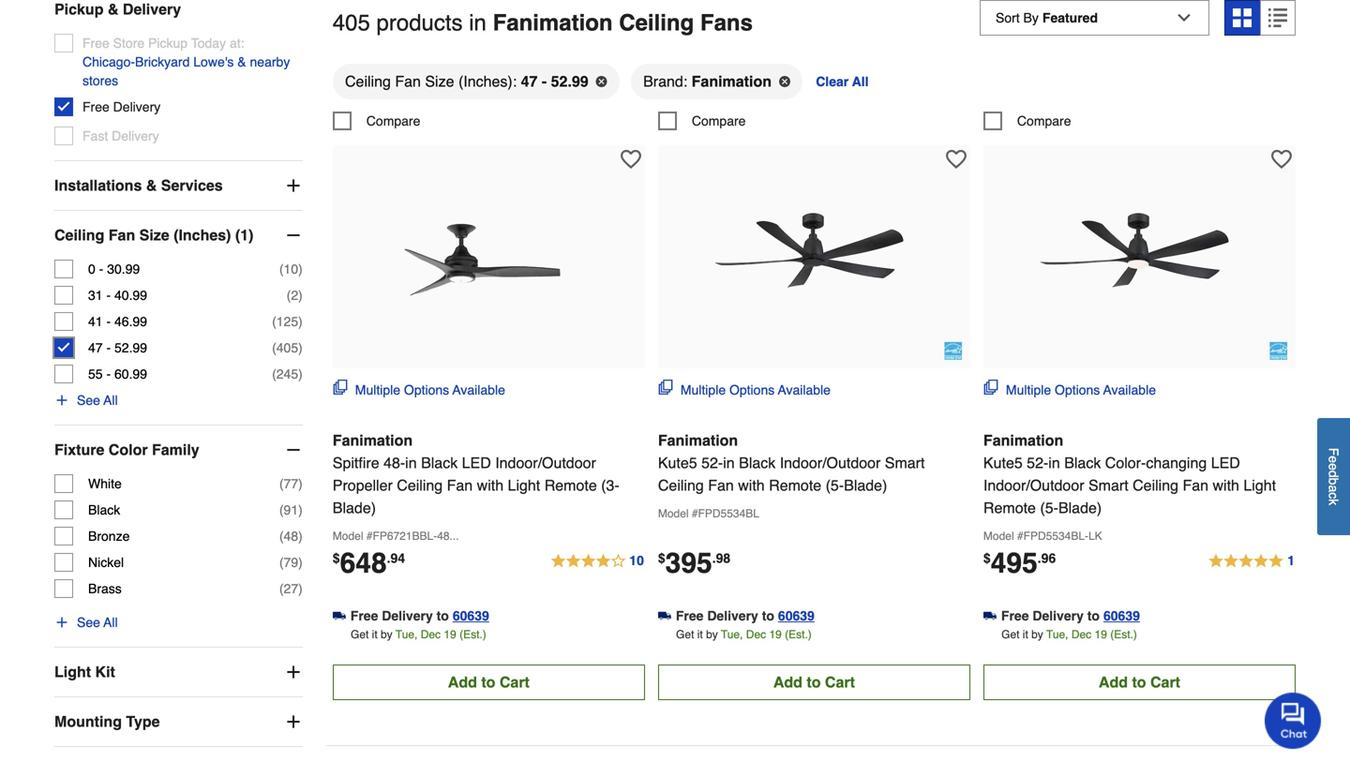 Task type: vqa. For each thing, say whether or not it's contained in the screenshot.
THE 'REMOTE' within the Fanimation Spitfire 48-in Black LED Indoor/Outdoor Propeller Ceiling Fan with Light Remote (3- Blade)
yes



Task type: describe. For each thing, give the bounding box(es) containing it.
- for 52.99
[[106, 341, 111, 356]]

2 tue, from the left
[[721, 628, 743, 641]]

( for 2
[[287, 288, 291, 303]]

60639 button for 2nd truck filled image from the right
[[778, 607, 815, 625]]

free delivery to 60639 for first truck filled image from the right
[[1002, 609, 1140, 624]]

fp6721bbl-
[[373, 530, 437, 543]]

5014170987 element
[[984, 112, 1072, 130]]

f e e d b a c k
[[1327, 448, 1342, 506]]

3 tue, from the left
[[1047, 628, 1069, 641]]

1 add to cart button from the left
[[333, 665, 645, 701]]

$ 395 .98
[[658, 547, 731, 580]]

fanimation for fanimation kute5 52-in black indoor/outdoor smart ceiling fan with remote (5-blade)
[[658, 432, 738, 449]]

brickyard
[[135, 54, 190, 69]]

add to cart for first add to cart "button" from the right
[[1099, 674, 1181, 691]]

all for fixture color family
[[104, 615, 118, 630]]

indoor/outdoor inside "fanimation kute5 52-in black color-changing led indoor/outdoor smart ceiling fan with light remote (5-blade)"
[[984, 477, 1085, 494]]

a
[[1327, 485, 1342, 492]]

fanimation kute5 52-in black indoor/outdoor smart ceiling fan with remote (5-blade)
[[658, 432, 925, 494]]

46.99
[[114, 314, 147, 329]]

( for 77
[[279, 477, 284, 492]]

spitfire
[[333, 454, 379, 472]]

store
[[113, 36, 145, 51]]

fast delivery
[[83, 129, 159, 144]]

1 horizontal spatial 405
[[333, 10, 370, 36]]

f e e d b a c k button
[[1318, 418, 1351, 535]]

plus image
[[284, 713, 303, 732]]

0
[[88, 262, 95, 277]]

close circle filled image
[[779, 76, 791, 87]]

48
[[284, 529, 298, 544]]

fixture color family button
[[54, 426, 303, 475]]

91
[[284, 503, 298, 518]]

blade) inside "fanimation kute5 52-in black color-changing led indoor/outdoor smart ceiling fan with light remote (5-blade)"
[[1059, 499, 1102, 517]]

free down the 495
[[1002, 609, 1029, 624]]

41 - 46.99
[[88, 314, 147, 329]]

light kit button
[[54, 648, 303, 697]]

( 125 )
[[272, 314, 303, 329]]

4 stars image
[[550, 550, 645, 573]]

( for 10
[[279, 262, 284, 277]]

fanimation kute5 52-in black color-changing led indoor/outdoor smart ceiling fan with light remote (5-blade) image
[[1037, 155, 1243, 361]]

1001006182 element
[[333, 112, 421, 130]]

ceiling fan size (inches): 47 - 52.99
[[345, 73, 589, 90]]

blade) inside "fanimation kute5 52-in black indoor/outdoor smart ceiling fan with remote (5-blade)"
[[844, 477, 888, 494]]

all inside button
[[852, 74, 869, 89]]

1 button
[[1208, 550, 1296, 573]]

2 (est.) from the left
[[785, 628, 812, 641]]

kute5 for kute5 52-in black color-changing led indoor/outdoor smart ceiling fan with light remote (5-blade)
[[984, 454, 1023, 472]]

delivery up free store pickup today at:
[[123, 1, 181, 18]]

with inside "fanimation kute5 52-in black indoor/outdoor smart ceiling fan with remote (5-blade)"
[[738, 477, 765, 494]]

free down 395
[[676, 609, 704, 624]]

fanimation for fanimation spitfire 48-in black led indoor/outdoor propeller ceiling fan with light remote (3- blade)
[[333, 432, 413, 449]]

$ for 395
[[658, 551, 666, 566]]

(inches):
[[459, 73, 517, 90]]

multiple options available for fanimationkute5 52-in black indoor/outdoor smart ceiling fan with remote (5-blade) element
[[681, 383, 831, 398]]

fan inside "fanimation kute5 52-in black indoor/outdoor smart ceiling fan with remote (5-blade)"
[[708, 477, 734, 494]]

$ 648 .94
[[333, 547, 405, 580]]

it for 2nd truck filled image from the right
[[698, 628, 703, 641]]

get for first truck filled image from the right
[[1002, 628, 1020, 641]]

ceiling up 0
[[54, 227, 104, 244]]

all for ceiling fan size (inches)
[[104, 393, 118, 408]]

black for fan
[[421, 454, 458, 472]]

installations
[[54, 177, 142, 194]]

.94
[[387, 551, 405, 566]]

in right products
[[469, 10, 487, 36]]

with inside "fanimation kute5 52-in black color-changing led indoor/outdoor smart ceiling fan with light remote (5-blade)"
[[1213, 477, 1240, 494]]

1 60639 from the left
[[453, 609, 489, 624]]

brand: fanimation
[[643, 73, 772, 90]]

# for fanimation kute5 52-in black indoor/outdoor smart ceiling fan with remote (5-blade)
[[692, 507, 698, 520]]

mounting
[[54, 713, 122, 731]]

41
[[88, 314, 103, 329]]

( for 405
[[272, 341, 276, 356]]

color
[[109, 441, 148, 459]]

today
[[191, 36, 226, 51]]

1 vertical spatial 47
[[88, 341, 103, 356]]

actual price $395.98 element
[[658, 547, 731, 580]]

1 e from the top
[[1327, 456, 1342, 463]]

it for third truck filled image from the right
[[372, 628, 378, 641]]

multiple options available for fanimationkute5 52-in black color-changing led indoor/outdoor smart ceiling fan with light remote (5-blade) element
[[1006, 383, 1156, 398]]

multiple for multiple options available link related to fanimationkute5 52-in black color-changing led indoor/outdoor smart ceiling fan with light remote (5-blade) element
[[1006, 383, 1052, 398]]

1 dec from the left
[[421, 628, 441, 641]]

( 405 )
[[272, 341, 303, 356]]

# for fanimation kute5 52-in black color-changing led indoor/outdoor smart ceiling fan with light remote (5-blade)
[[1018, 530, 1024, 543]]

40.99
[[114, 288, 147, 303]]

fanimation kute5 52-in black indoor/outdoor smart ceiling fan with remote (5-blade) image
[[711, 155, 918, 361]]

31
[[88, 288, 103, 303]]

plus image up fixture
[[54, 393, 69, 408]]

48-
[[384, 454, 405, 472]]

black for with
[[739, 454, 776, 472]]

fanimation for fanimation kute5 52-in black color-changing led indoor/outdoor smart ceiling fan with light remote (5-blade)
[[984, 432, 1064, 449]]

type
[[126, 713, 160, 731]]

with inside fanimation spitfire 48-in black led indoor/outdoor propeller ceiling fan with light remote (3- blade)
[[477, 477, 504, 494]]

0 vertical spatial pickup
[[54, 1, 104, 18]]

add to cart for first add to cart "button" from the left
[[448, 674, 530, 691]]

add for first add to cart "button" from the left
[[448, 674, 477, 691]]

kit
[[95, 664, 115, 681]]

add to cart for 2nd add to cart "button" from left
[[774, 674, 855, 691]]

compare for '1001006182' element
[[367, 113, 421, 128]]

( for 91
[[279, 503, 284, 518]]

( 77 )
[[279, 477, 303, 492]]

3 by from the left
[[1032, 628, 1044, 641]]

at:
[[230, 36, 244, 51]]

.98
[[713, 551, 731, 566]]

free down stores
[[83, 99, 110, 115]]

(1)
[[235, 227, 254, 244]]

( 79 )
[[279, 555, 303, 570]]

( for 27
[[279, 582, 284, 597]]

c
[[1327, 492, 1342, 499]]

) for ( 245 )
[[298, 367, 303, 382]]

energy star qualified image
[[1270, 342, 1289, 361]]

2 get it by tue, dec 19 (est.) from the left
[[676, 628, 812, 641]]

delivery down .94
[[382, 609, 433, 624]]

plus image inside light kit button
[[284, 663, 303, 682]]

0 - 30.99
[[88, 262, 140, 277]]

model # fpd5534bl
[[658, 507, 760, 520]]

(inches)
[[174, 227, 231, 244]]

free down 648
[[351, 609, 378, 624]]

- for 60.99
[[106, 367, 111, 382]]

clear
[[816, 74, 849, 89]]

) for ( 27 )
[[298, 582, 303, 597]]

19 for first truck filled image from the right
[[1095, 628, 1108, 641]]

fan up 30.99
[[109, 227, 135, 244]]

2 add to cart button from the left
[[658, 665, 971, 701]]

0 horizontal spatial 405
[[276, 341, 298, 356]]

in for fanimation spitfire 48-in black led indoor/outdoor propeller ceiling fan with light remote (3- blade)
[[405, 454, 417, 472]]

led inside fanimation spitfire 48-in black led indoor/outdoor propeller ceiling fan with light remote (3- blade)
[[462, 454, 491, 472]]

remote inside "fanimation kute5 52-in black color-changing led indoor/outdoor smart ceiling fan with light remote (5-blade)"
[[984, 499, 1036, 517]]

smart inside "fanimation kute5 52-in black indoor/outdoor smart ceiling fan with remote (5-blade)"
[[885, 454, 925, 472]]

) for ( 10 )
[[298, 262, 303, 277]]

d
[[1327, 471, 1342, 478]]

) for ( 79 )
[[298, 555, 303, 570]]

free delivery
[[83, 99, 161, 115]]

grid view image
[[1233, 9, 1252, 27]]

10 inside 4 stars image
[[630, 553, 644, 568]]

plus image up the light kit
[[54, 615, 69, 630]]

( for 48
[[279, 529, 284, 544]]

0 horizontal spatial 52.99
[[114, 341, 147, 356]]

55 - 60.99
[[88, 367, 147, 382]]

list box containing ceiling fan size (inches):
[[333, 63, 1296, 112]]

fpd5534bl-
[[1024, 530, 1089, 543]]

ceiling fan size (inches) (1)
[[54, 227, 254, 244]]

1
[[1288, 553, 1295, 568]]

changing
[[1146, 454, 1207, 472]]

fanimation spitfire 48-in black led indoor/outdoor propeller ceiling fan with light remote (3- blade)
[[333, 432, 620, 517]]

see for fixture color family
[[77, 615, 100, 630]]

compare for 5014169157 element
[[692, 113, 746, 128]]

get for third truck filled image from the right
[[351, 628, 369, 641]]

3 get it by tue, dec 19 (est.) from the left
[[1002, 628, 1138, 641]]

smart inside "fanimation kute5 52-in black color-changing led indoor/outdoor smart ceiling fan with light remote (5-blade)"
[[1089, 477, 1129, 494]]

b
[[1327, 478, 1342, 485]]

fanimation kute5 52-in black color-changing led indoor/outdoor smart ceiling fan with light remote (5-blade)
[[984, 432, 1277, 517]]

nearby
[[250, 54, 290, 69]]

fanimationkute5 52-in black indoor/outdoor smart ceiling fan with remote (5-blade) element
[[658, 145, 971, 368]]

( 10 )
[[279, 262, 303, 277]]

10 button
[[550, 550, 645, 573]]

& for services
[[146, 177, 157, 194]]

19 for 2nd truck filled image from the right
[[770, 628, 782, 641]]

1 horizontal spatial 52.99
[[551, 73, 589, 90]]

size for (inches):
[[425, 73, 454, 90]]

1 get it by tue, dec 19 (est.) from the left
[[351, 628, 487, 641]]

( 91 )
[[279, 503, 303, 518]]

3 (est.) from the left
[[1111, 628, 1138, 641]]

495
[[991, 547, 1038, 580]]

brand:
[[643, 73, 688, 90]]

125
[[276, 314, 298, 329]]

free up chicago-
[[83, 36, 110, 51]]

ceiling inside "fanimation kute5 52-in black color-changing led indoor/outdoor smart ceiling fan with light remote (5-blade)"
[[1133, 477, 1179, 494]]

chicago-brickyard lowe's & nearby stores button
[[83, 53, 303, 90]]

white
[[88, 477, 122, 492]]

light inside fanimation spitfire 48-in black led indoor/outdoor propeller ceiling fan with light remote (3- blade)
[[508, 477, 540, 494]]

30.99
[[107, 262, 140, 277]]

get for 2nd truck filled image from the right
[[676, 628, 694, 641]]

fixture
[[54, 441, 104, 459]]

installations & services button
[[54, 161, 303, 210]]

bronze
[[88, 529, 130, 544]]

( 2 )
[[287, 288, 303, 303]]

52- for fan
[[702, 454, 723, 472]]

& for delivery
[[108, 1, 119, 18]]

lk
[[1089, 530, 1103, 543]]

27
[[284, 582, 298, 597]]

it for first truck filled image from the right
[[1023, 628, 1029, 641]]

model # fpd5534bl-lk
[[984, 530, 1103, 543]]

mounting type button
[[54, 698, 303, 747]]

propeller
[[333, 477, 393, 494]]

actual price $495.96 element
[[984, 547, 1056, 580]]

compare for 5014170987 element in the top right of the page
[[1018, 113, 1072, 128]]

- for 46.99
[[106, 314, 111, 329]]

fpd5534bl
[[698, 507, 760, 520]]

mounting type
[[54, 713, 160, 731]]

family
[[152, 441, 199, 459]]

pickup & delivery
[[54, 1, 181, 18]]

delivery up fast delivery in the left of the page
[[113, 99, 161, 115]]



Task type: locate. For each thing, give the bounding box(es) containing it.
plus image up plus icon
[[284, 663, 303, 682]]

model for kute5 52-in black color-changing led indoor/outdoor smart ceiling fan with light remote (5-blade)
[[984, 530, 1014, 543]]

1 horizontal spatial truck filled image
[[658, 610, 671, 623]]

2 52- from the left
[[1027, 454, 1049, 472]]

1 truck filled image from the left
[[333, 610, 346, 623]]

0 vertical spatial &
[[108, 1, 119, 18]]

pickup up chicago-
[[54, 1, 104, 18]]

52.99 left close circle filled icon
[[551, 73, 589, 90]]

see down 55 on the left of page
[[77, 393, 100, 408]]

10 ) from the top
[[298, 582, 303, 597]]

see all for ceiling fan size (inches)
[[77, 393, 118, 408]]

0 vertical spatial size
[[425, 73, 454, 90]]

) down ( 2 )
[[298, 314, 303, 329]]

light inside "fanimation kute5 52-in black color-changing led indoor/outdoor smart ceiling fan with light remote (5-blade)"
[[1244, 477, 1277, 494]]

0 vertical spatial (5-
[[826, 477, 844, 494]]

10
[[284, 262, 298, 277], [630, 553, 644, 568]]

e up the d
[[1327, 456, 1342, 463]]

black for smart
[[1065, 454, 1101, 472]]

1 available from the left
[[453, 383, 505, 398]]

2 horizontal spatial $
[[984, 551, 991, 566]]

1 with from the left
[[477, 477, 504, 494]]

see all down 55 on the left of page
[[77, 393, 118, 408]]

it down actual price $395.98 element
[[698, 628, 703, 641]]

1 by from the left
[[381, 628, 393, 641]]

1 horizontal spatial get
[[676, 628, 694, 641]]

1 vertical spatial &
[[238, 54, 246, 69]]

0 horizontal spatial $
[[333, 551, 340, 566]]

0 horizontal spatial heart outline image
[[621, 149, 641, 170]]

1 add from the left
[[448, 674, 477, 691]]

1 vertical spatial size
[[139, 227, 169, 244]]

8 ) from the top
[[298, 529, 303, 544]]

( for 79
[[279, 555, 284, 570]]

by down actual price $495.96 element
[[1032, 628, 1044, 641]]

minus image
[[284, 441, 303, 460]]

compare inside 5014170987 element
[[1018, 113, 1072, 128]]

10 up 2
[[284, 262, 298, 277]]

) for ( 405 )
[[298, 341, 303, 356]]

5014169157 element
[[658, 112, 746, 130]]

blade) inside fanimation spitfire 48-in black led indoor/outdoor propeller ceiling fan with light remote (3- blade)
[[333, 499, 376, 517]]

fanimationkute5 52-in black color-changing led indoor/outdoor smart ceiling fan with light remote (5-blade) element
[[984, 145, 1296, 368]]

3 add to cart from the left
[[1099, 674, 1181, 691]]

0 horizontal spatial light
[[54, 664, 91, 681]]

0 horizontal spatial &
[[108, 1, 119, 18]]

1 get from the left
[[351, 628, 369, 641]]

in inside "fanimation kute5 52-in black color-changing led indoor/outdoor smart ceiling fan with light remote (5-blade)"
[[1049, 454, 1061, 472]]

in inside fanimation spitfire 48-in black led indoor/outdoor propeller ceiling fan with light remote (3- blade)
[[405, 454, 417, 472]]

available up fanimation spitfire 48-in black led indoor/outdoor propeller ceiling fan with light remote (3- blade)
[[453, 383, 505, 398]]

multiple for multiple options available link for fanimationkute5 52-in black indoor/outdoor smart ceiling fan with remote (5-blade) element
[[681, 383, 726, 398]]

fast
[[83, 129, 108, 144]]

1 horizontal spatial light
[[508, 477, 540, 494]]

9 ) from the top
[[298, 555, 303, 570]]

0 horizontal spatial indoor/outdoor
[[495, 454, 596, 472]]

47 right (inches):
[[521, 73, 538, 90]]

2 60639 button from the left
[[778, 607, 815, 625]]

1 horizontal spatial add to cart button
[[658, 665, 971, 701]]

all down brass
[[104, 615, 118, 630]]

0 horizontal spatial add to cart button
[[333, 665, 645, 701]]

heart outline image
[[1272, 149, 1292, 170]]

free delivery to 60639 for third truck filled image from the right
[[351, 609, 489, 624]]

2 horizontal spatial multiple options available
[[1006, 383, 1156, 398]]

pickup up brickyard
[[148, 36, 188, 51]]

1 vertical spatial (5-
[[1041, 499, 1059, 517]]

) down 77
[[298, 503, 303, 518]]

2 60639 from the left
[[778, 609, 815, 624]]

# for fanimation spitfire 48-in black led indoor/outdoor propeller ceiling fan with light remote (3- blade)
[[367, 530, 373, 543]]

0 horizontal spatial 60639 button
[[453, 607, 489, 625]]

black left color-
[[1065, 454, 1101, 472]]

3 free delivery to 60639 from the left
[[1002, 609, 1140, 624]]

2 horizontal spatial get it by tue, dec 19 (est.)
[[1002, 628, 1138, 641]]

(5- inside "fanimation kute5 52-in black color-changing led indoor/outdoor smart ceiling fan with light remote (5-blade)"
[[1041, 499, 1059, 517]]

black down white
[[88, 503, 120, 518]]

clear all
[[816, 74, 869, 89]]

3 dec from the left
[[1072, 628, 1092, 641]]

size for (inches)
[[139, 227, 169, 244]]

2 horizontal spatial tue,
[[1047, 628, 1069, 641]]

52- inside "fanimation kute5 52-in black indoor/outdoor smart ceiling fan with remote (5-blade)"
[[702, 454, 723, 472]]

2 horizontal spatial model
[[984, 530, 1014, 543]]

see all
[[77, 393, 118, 408], [77, 615, 118, 630]]

2 kute5 from the left
[[984, 454, 1023, 472]]

installations & services
[[54, 177, 223, 194]]

0 horizontal spatial 47
[[88, 341, 103, 356]]

available up color-
[[1104, 383, 1156, 398]]

245
[[276, 367, 298, 382]]

7 ) from the top
[[298, 503, 303, 518]]

black inside "fanimation kute5 52-in black indoor/outdoor smart ceiling fan with remote (5-blade)"
[[739, 454, 776, 472]]

black up fpd5534bl
[[739, 454, 776, 472]]

see all button
[[54, 391, 118, 410], [54, 613, 118, 632]]

2 horizontal spatial it
[[1023, 628, 1029, 641]]

52- up model # fpd5534bl-lk
[[1027, 454, 1049, 472]]

see all for fixture color family
[[77, 615, 118, 630]]

see down brass
[[77, 615, 100, 630]]

blade)
[[844, 477, 888, 494], [333, 499, 376, 517], [1059, 499, 1102, 517]]

$ inside $ 648 .94
[[333, 551, 340, 566]]

size up 30.99
[[139, 227, 169, 244]]

1 19 from the left
[[444, 628, 457, 641]]

0 horizontal spatial cart
[[500, 674, 530, 691]]

2 horizontal spatial get
[[1002, 628, 1020, 641]]

light left kit
[[54, 664, 91, 681]]

black inside fanimation spitfire 48-in black led indoor/outdoor propeller ceiling fan with light remote (3- blade)
[[421, 454, 458, 472]]

3 60639 from the left
[[1104, 609, 1140, 624]]

light left a
[[1244, 477, 1277, 494]]

multiple
[[355, 383, 401, 398], [681, 383, 726, 398], [1006, 383, 1052, 398]]

0 horizontal spatial get
[[351, 628, 369, 641]]

by down the $ 395 .98
[[706, 628, 718, 641]]

3 available from the left
[[1104, 383, 1156, 398]]

1 horizontal spatial with
[[738, 477, 765, 494]]

fanimation inside "fanimation kute5 52-in black indoor/outdoor smart ceiling fan with remote (5-blade)"
[[658, 432, 738, 449]]

) up 2
[[298, 262, 303, 277]]

fan
[[395, 73, 421, 90], [109, 227, 135, 244], [447, 477, 473, 494], [708, 477, 734, 494], [1183, 477, 1209, 494]]

2 multiple options available from the left
[[681, 383, 831, 398]]

multiple options available link for fanimationkute5 52-in black color-changing led indoor/outdoor smart ceiling fan with light remote (5-blade) element
[[984, 380, 1156, 399]]

model for spitfire 48-in black led indoor/outdoor propeller ceiling fan with light remote (3- blade)
[[333, 530, 363, 543]]

2
[[291, 288, 298, 303]]

1 options from the left
[[404, 383, 449, 398]]

$ inside $ 495 .96
[[984, 551, 991, 566]]

it
[[372, 628, 378, 641], [698, 628, 703, 641], [1023, 628, 1029, 641]]

get down the 495
[[1002, 628, 1020, 641]]

get down 648
[[351, 628, 369, 641]]

multiple options available up "fanimation kute5 52-in black indoor/outdoor smart ceiling fan with remote (5-blade)"
[[681, 383, 831, 398]]

1 vertical spatial 52.99
[[114, 341, 147, 356]]

1 (est.) from the left
[[460, 628, 487, 641]]

) down ( 10 )
[[298, 288, 303, 303]]

add to cart
[[448, 674, 530, 691], [774, 674, 855, 691], [1099, 674, 1181, 691]]

kute5 up model # fpd5534bl-lk
[[984, 454, 1023, 472]]

1 horizontal spatial (est.)
[[785, 628, 812, 641]]

1 horizontal spatial it
[[698, 628, 703, 641]]

remote
[[545, 477, 597, 494], [769, 477, 822, 494], [984, 499, 1036, 517]]

tue, down .96
[[1047, 628, 1069, 641]]

2 vertical spatial all
[[104, 615, 118, 630]]

free delivery to 60639 for 2nd truck filled image from the right
[[676, 609, 815, 624]]

52- inside "fanimation kute5 52-in black color-changing led indoor/outdoor smart ceiling fan with light remote (5-blade)"
[[1027, 454, 1049, 472]]

2 horizontal spatial multiple
[[1006, 383, 1052, 398]]

1 free delivery to 60639 from the left
[[351, 609, 489, 624]]

in right spitfire
[[405, 454, 417, 472]]

0 horizontal spatial options
[[404, 383, 449, 398]]

fan up '1001006182' element
[[395, 73, 421, 90]]

light inside button
[[54, 664, 91, 681]]

52- up model # fpd5534bl
[[702, 454, 723, 472]]

2 horizontal spatial options
[[1055, 383, 1100, 398]]

available up "fanimation kute5 52-in black indoor/outdoor smart ceiling fan with remote (5-blade)"
[[778, 383, 831, 398]]

) for ( 125 )
[[298, 314, 303, 329]]

minus image
[[284, 226, 303, 245]]

free delivery to 60639 down '.98'
[[676, 609, 815, 624]]

3 multiple options available link from the left
[[984, 380, 1156, 399]]

0 horizontal spatial model
[[333, 530, 363, 543]]

cart for first add to cart "button" from the left
[[500, 674, 530, 691]]

0 horizontal spatial multiple options available
[[355, 383, 505, 398]]

1 horizontal spatial options
[[730, 383, 775, 398]]

2 add from the left
[[774, 674, 803, 691]]

19 for third truck filled image from the right
[[444, 628, 457, 641]]

1 horizontal spatial get it by tue, dec 19 (est.)
[[676, 628, 812, 641]]

1 multiple options available from the left
[[355, 383, 505, 398]]

multiple options available link
[[333, 380, 505, 399], [658, 380, 831, 399], [984, 380, 1156, 399]]

see all button down brass
[[54, 613, 118, 632]]

) down 79
[[298, 582, 303, 597]]

1 horizontal spatial heart outline image
[[946, 149, 967, 170]]

2 ) from the top
[[298, 288, 303, 303]]

ceiling down 48-
[[397, 477, 443, 494]]

( 27 )
[[279, 582, 303, 597]]

model for kute5 52-in black indoor/outdoor smart ceiling fan with remote (5-blade)
[[658, 507, 689, 520]]

ceiling inside fanimation spitfire 48-in black led indoor/outdoor propeller ceiling fan with light remote (3- blade)
[[397, 477, 443, 494]]

1 vertical spatial see
[[77, 615, 100, 630]]

10 left 395
[[630, 553, 644, 568]]

2 see all from the top
[[77, 615, 118, 630]]

0 vertical spatial 405
[[333, 10, 370, 36]]

3 multiple options available from the left
[[1006, 383, 1156, 398]]

1 add to cart from the left
[[448, 674, 530, 691]]

1 see all button from the top
[[54, 391, 118, 410]]

0 horizontal spatial #
[[367, 530, 373, 543]]

( 48 )
[[279, 529, 303, 544]]

in for fanimation kute5 52-in black color-changing led indoor/outdoor smart ceiling fan with light remote (5-blade)
[[1049, 454, 1061, 472]]

405 products in fanimation ceiling fans
[[333, 10, 753, 36]]

1 ) from the top
[[298, 262, 303, 277]]

in for fanimation kute5 52-in black indoor/outdoor smart ceiling fan with remote (5-blade)
[[723, 454, 735, 472]]

$ inside the $ 395 .98
[[658, 551, 666, 566]]

list view image
[[1269, 9, 1288, 27]]

47 - 52.99
[[88, 341, 147, 356]]

chicago-
[[83, 54, 135, 69]]

3 get from the left
[[1002, 628, 1020, 641]]

1 horizontal spatial free delivery to 60639
[[676, 609, 815, 624]]

black right 48-
[[421, 454, 458, 472]]

0 horizontal spatial compare
[[367, 113, 421, 128]]

delivery down free delivery
[[112, 129, 159, 144]]

2 horizontal spatial #
[[1018, 530, 1024, 543]]

2 multiple options available link from the left
[[658, 380, 831, 399]]

6 ) from the top
[[298, 477, 303, 492]]

plus image inside installations & services button
[[284, 176, 303, 195]]

stores
[[83, 73, 118, 88]]

smart
[[885, 454, 925, 472], [1089, 477, 1129, 494]]

1 52- from the left
[[702, 454, 723, 472]]

1 horizontal spatial #
[[692, 507, 698, 520]]

- right (inches):
[[542, 73, 547, 90]]

1 vertical spatial pickup
[[148, 36, 188, 51]]

2 horizontal spatial 60639
[[1104, 609, 1140, 624]]

(5-
[[826, 477, 844, 494], [1041, 499, 1059, 517]]

5 ) from the top
[[298, 367, 303, 382]]

1 kute5 from the left
[[658, 454, 697, 472]]

0 horizontal spatial (est.)
[[460, 628, 487, 641]]

5 stars image
[[1208, 550, 1296, 573]]

fan inside list box
[[395, 73, 421, 90]]

(
[[279, 262, 284, 277], [287, 288, 291, 303], [272, 314, 276, 329], [272, 341, 276, 356], [272, 367, 276, 382], [279, 477, 284, 492], [279, 503, 284, 518], [279, 529, 284, 544], [279, 555, 284, 570], [279, 582, 284, 597]]

3 ) from the top
[[298, 314, 303, 329]]

2 by from the left
[[706, 628, 718, 641]]

compare inside '1001006182' element
[[367, 113, 421, 128]]

2 horizontal spatial light
[[1244, 477, 1277, 494]]

) up '( 91 )'
[[298, 477, 303, 492]]

3 $ from the left
[[984, 551, 991, 566]]

pickup
[[54, 1, 104, 18], [148, 36, 188, 51]]

available
[[453, 383, 505, 398], [778, 383, 831, 398], [1104, 383, 1156, 398]]

2 multiple from the left
[[681, 383, 726, 398]]

all
[[852, 74, 869, 89], [104, 393, 118, 408], [104, 615, 118, 630]]

0 vertical spatial see all
[[77, 393, 118, 408]]

- for 40.99
[[106, 288, 111, 303]]

get down 395
[[676, 628, 694, 641]]

led inside "fanimation kute5 52-in black color-changing led indoor/outdoor smart ceiling fan with light remote (5-blade)"
[[1212, 454, 1241, 472]]

indoor/outdoor inside "fanimation kute5 52-in black indoor/outdoor smart ceiling fan with remote (5-blade)"
[[780, 454, 881, 472]]

- right 55 on the left of page
[[106, 367, 111, 382]]

(3-
[[601, 477, 620, 494]]

) for ( 2 )
[[298, 288, 303, 303]]

cart for first add to cart "button" from the right
[[1151, 674, 1181, 691]]

model up 648
[[333, 530, 363, 543]]

& down at:
[[238, 54, 246, 69]]

2 horizontal spatial blade)
[[1059, 499, 1102, 517]]

1 horizontal spatial multiple options available link
[[658, 380, 831, 399]]

k
[[1327, 499, 1342, 506]]

1 multiple options available link from the left
[[333, 380, 505, 399]]

2 horizontal spatial available
[[1104, 383, 1156, 398]]

see all down brass
[[77, 615, 118, 630]]

compare inside 5014169157 element
[[692, 113, 746, 128]]

) down ( 125 )
[[298, 341, 303, 356]]

2 horizontal spatial 19
[[1095, 628, 1108, 641]]

3 it from the left
[[1023, 628, 1029, 641]]

2 heart outline image from the left
[[946, 149, 967, 170]]

3 cart from the left
[[1151, 674, 1181, 691]]

1 it from the left
[[372, 628, 378, 641]]

) down 91 at the bottom left
[[298, 529, 303, 544]]

get it by tue, dec 19 (est.) down .94
[[351, 628, 487, 641]]

1 horizontal spatial available
[[778, 383, 831, 398]]

get it by tue, dec 19 (est.) down '.98'
[[676, 628, 812, 641]]

e up b
[[1327, 463, 1342, 471]]

see all button down 55 on the left of page
[[54, 391, 118, 410]]

fanimation spitfire 48-in black led indoor/outdoor propeller ceiling fan with light remote (3-blade) image
[[386, 155, 592, 361]]

0 horizontal spatial 19
[[444, 628, 457, 641]]

free store pickup today at:
[[83, 36, 244, 51]]

1 60639 button from the left
[[453, 607, 489, 625]]

1 horizontal spatial led
[[1212, 454, 1241, 472]]

cart
[[500, 674, 530, 691], [825, 674, 855, 691], [1151, 674, 1181, 691]]

( for 125
[[272, 314, 276, 329]]

available for fanimationkute5 52-in black indoor/outdoor smart ceiling fan with remote (5-blade) element
[[778, 383, 831, 398]]

2 horizontal spatial dec
[[1072, 628, 1092, 641]]

0 vertical spatial all
[[852, 74, 869, 89]]

2 dec from the left
[[746, 628, 766, 641]]

$ for 648
[[333, 551, 340, 566]]

1 horizontal spatial add
[[774, 674, 803, 691]]

1 led from the left
[[462, 454, 491, 472]]

2 horizontal spatial by
[[1032, 628, 1044, 641]]

fanimation
[[493, 10, 613, 36], [692, 73, 772, 90], [333, 432, 413, 449], [658, 432, 738, 449], [984, 432, 1064, 449]]

& inside chicago-brickyard lowe's & nearby stores
[[238, 54, 246, 69]]

plus image up minus icon
[[284, 176, 303, 195]]

1 horizontal spatial 47
[[521, 73, 538, 90]]

2 horizontal spatial add to cart button
[[984, 665, 1296, 701]]

1 horizontal spatial dec
[[746, 628, 766, 641]]

ceiling up '1001006182' element
[[345, 73, 391, 90]]

1 horizontal spatial add to cart
[[774, 674, 855, 691]]

lowe's
[[193, 54, 234, 69]]

19
[[444, 628, 457, 641], [770, 628, 782, 641], [1095, 628, 1108, 641]]

compare
[[367, 113, 421, 128], [692, 113, 746, 128], [1018, 113, 1072, 128]]

60.99
[[114, 367, 147, 382]]

ceiling inside "fanimation kute5 52-in black indoor/outdoor smart ceiling fan with remote (5-blade)"
[[658, 477, 704, 494]]

1 horizontal spatial pickup
[[148, 36, 188, 51]]

options for fanimationkute5 52-in black indoor/outdoor smart ceiling fan with remote (5-blade) element
[[730, 383, 775, 398]]

2 get from the left
[[676, 628, 694, 641]]

648
[[340, 547, 387, 580]]

with
[[477, 477, 504, 494], [738, 477, 765, 494], [1213, 477, 1240, 494]]

# up actual price $395.98 element
[[692, 507, 698, 520]]

clear all button
[[814, 63, 871, 100]]

chicago-brickyard lowe's & nearby stores
[[83, 54, 290, 88]]

1 horizontal spatial $
[[658, 551, 666, 566]]

- right 31
[[106, 288, 111, 303]]

model
[[658, 507, 689, 520], [333, 530, 363, 543], [984, 530, 1014, 543]]

1 horizontal spatial multiple options available
[[681, 383, 831, 398]]

2 $ from the left
[[658, 551, 666, 566]]

2 it from the left
[[698, 628, 703, 641]]

multiple options available link up "fanimation kute5 52-in black indoor/outdoor smart ceiling fan with remote (5-blade)"
[[658, 380, 831, 399]]

1 horizontal spatial kute5
[[984, 454, 1023, 472]]

# up actual price $495.96 element
[[1018, 530, 1024, 543]]

see all button for fixture color family
[[54, 613, 118, 632]]

indoor/outdoor inside fanimation spitfire 48-in black led indoor/outdoor propeller ceiling fan with light remote (3- blade)
[[495, 454, 596, 472]]

dec
[[421, 628, 441, 641], [746, 628, 766, 641], [1072, 628, 1092, 641]]

2 with from the left
[[738, 477, 765, 494]]

delivery down '.98'
[[707, 609, 759, 624]]

add for 2nd add to cart "button" from left
[[774, 674, 803, 691]]

)
[[298, 262, 303, 277], [298, 288, 303, 303], [298, 314, 303, 329], [298, 341, 303, 356], [298, 367, 303, 382], [298, 477, 303, 492], [298, 503, 303, 518], [298, 529, 303, 544], [298, 555, 303, 570], [298, 582, 303, 597]]

by down $ 648 .94
[[381, 628, 393, 641]]

2 19 from the left
[[770, 628, 782, 641]]

3 60639 button from the left
[[1104, 607, 1140, 625]]

1 compare from the left
[[367, 113, 421, 128]]

fan inside fanimation spitfire 48-in black led indoor/outdoor propeller ceiling fan with light remote (3- blade)
[[447, 477, 473, 494]]

1 horizontal spatial cart
[[825, 674, 855, 691]]

2 available from the left
[[778, 383, 831, 398]]

ceiling up model # fpd5534bl
[[658, 477, 704, 494]]

available for fanimationkute5 52-in black color-changing led indoor/outdoor smart ceiling fan with light remote (5-blade) element
[[1104, 383, 1156, 398]]

add to cart button
[[333, 665, 645, 701], [658, 665, 971, 701], [984, 665, 1296, 701]]

3 options from the left
[[1055, 383, 1100, 398]]

2 e from the top
[[1327, 463, 1342, 471]]

fan inside "fanimation kute5 52-in black color-changing led indoor/outdoor smart ceiling fan with light remote (5-blade)"
[[1183, 477, 1209, 494]]

0 vertical spatial 47
[[521, 73, 538, 90]]

#
[[692, 507, 698, 520], [367, 530, 373, 543], [1018, 530, 1024, 543]]

47
[[521, 73, 538, 90], [88, 341, 103, 356]]

3 add from the left
[[1099, 674, 1128, 691]]

1 horizontal spatial 60639
[[778, 609, 815, 624]]

black inside "fanimation kute5 52-in black color-changing led indoor/outdoor smart ceiling fan with light remote (5-blade)"
[[1065, 454, 1101, 472]]

(5- inside "fanimation kute5 52-in black indoor/outdoor smart ceiling fan with remote (5-blade)"
[[826, 477, 844, 494]]

remote inside fanimation spitfire 48-in black led indoor/outdoor propeller ceiling fan with light remote (3- blade)
[[545, 477, 597, 494]]

tue, down .94
[[396, 628, 418, 641]]

see all button for ceiling fan size (inches)
[[54, 391, 118, 410]]

) down ( 405 )
[[298, 367, 303, 382]]

in inside "fanimation kute5 52-in black indoor/outdoor smart ceiling fan with remote (5-blade)"
[[723, 454, 735, 472]]

1 cart from the left
[[500, 674, 530, 691]]

1 $ from the left
[[333, 551, 340, 566]]

2 free delivery to 60639 from the left
[[676, 609, 815, 624]]

remote inside "fanimation kute5 52-in black indoor/outdoor smart ceiling fan with remote (5-blade)"
[[769, 477, 822, 494]]

) for ( 91 )
[[298, 503, 303, 518]]

2 horizontal spatial compare
[[1018, 113, 1072, 128]]

light kit
[[54, 664, 115, 681]]

4 ) from the top
[[298, 341, 303, 356]]

0 horizontal spatial tue,
[[396, 628, 418, 641]]

3 with from the left
[[1213, 477, 1240, 494]]

delivery
[[123, 1, 181, 18], [113, 99, 161, 115], [112, 129, 159, 144], [382, 609, 433, 624], [707, 609, 759, 624], [1033, 609, 1084, 624]]

0 horizontal spatial add to cart
[[448, 674, 530, 691]]

405 left products
[[333, 10, 370, 36]]

1 tue, from the left
[[396, 628, 418, 641]]

products
[[377, 10, 463, 36]]

fanimation inside "fanimation kute5 52-in black color-changing led indoor/outdoor smart ceiling fan with light remote (5-blade)"
[[984, 432, 1064, 449]]

ceiling down changing
[[1133, 477, 1179, 494]]

multiple options available up 48-
[[355, 383, 505, 398]]

delivery down .96
[[1033, 609, 1084, 624]]

3 multiple from the left
[[1006, 383, 1052, 398]]

3 19 from the left
[[1095, 628, 1108, 641]]

1 horizontal spatial compare
[[692, 113, 746, 128]]

) for ( 77 )
[[298, 477, 303, 492]]

size left (inches):
[[425, 73, 454, 90]]

fanimation inside fanimation spitfire 48-in black led indoor/outdoor propeller ceiling fan with light remote (3- blade)
[[333, 432, 413, 449]]

3 truck filled image from the left
[[984, 610, 997, 623]]

) for ( 48 )
[[298, 529, 303, 544]]

2 horizontal spatial multiple options available link
[[984, 380, 1156, 399]]

0 vertical spatial 10
[[284, 262, 298, 277]]

0 horizontal spatial led
[[462, 454, 491, 472]]

2 horizontal spatial cart
[[1151, 674, 1181, 691]]

kute5 inside "fanimation kute5 52-in black color-changing led indoor/outdoor smart ceiling fan with light remote (5-blade)"
[[984, 454, 1023, 472]]

( 245 )
[[272, 367, 303, 382]]

in
[[469, 10, 487, 36], [405, 454, 417, 472], [723, 454, 735, 472], [1049, 454, 1061, 472]]

0 horizontal spatial blade)
[[333, 499, 376, 517]]

2 compare from the left
[[692, 113, 746, 128]]

2 horizontal spatial with
[[1213, 477, 1240, 494]]

energy star qualified image
[[944, 342, 963, 361]]

fans
[[701, 10, 753, 36]]

0 horizontal spatial multiple options available link
[[333, 380, 505, 399]]

2 led from the left
[[1212, 454, 1241, 472]]

get
[[351, 628, 369, 641], [676, 628, 694, 641], [1002, 628, 1020, 641]]

2 horizontal spatial indoor/outdoor
[[984, 477, 1085, 494]]

1 horizontal spatial tue,
[[721, 628, 743, 641]]

3 compare from the left
[[1018, 113, 1072, 128]]

ceiling up brand:
[[619, 10, 694, 36]]

$ right 79
[[333, 551, 340, 566]]

plus image
[[284, 176, 303, 195], [54, 393, 69, 408], [54, 615, 69, 630], [284, 663, 303, 682]]

0 vertical spatial see all button
[[54, 391, 118, 410]]

multiple options available link for fanimationkute5 52-in black indoor/outdoor smart ceiling fan with remote (5-blade) element
[[658, 380, 831, 399]]

0 horizontal spatial 60639
[[453, 609, 489, 624]]

$ left .96
[[984, 551, 991, 566]]

kute5
[[658, 454, 697, 472], [984, 454, 1023, 472]]

1 horizontal spatial 60639 button
[[778, 607, 815, 625]]

1 vertical spatial all
[[104, 393, 118, 408]]

405 down ( 125 )
[[276, 341, 298, 356]]

kute5 inside "fanimation kute5 52-in black indoor/outdoor smart ceiling fan with remote (5-blade)"
[[658, 454, 697, 472]]

- for 30.99
[[99, 262, 103, 277]]

- down 41 - 46.99
[[106, 341, 111, 356]]

cart for 2nd add to cart "button" from left
[[825, 674, 855, 691]]

2 options from the left
[[730, 383, 775, 398]]

tue, down '.98'
[[721, 628, 743, 641]]

2 see from the top
[[77, 615, 100, 630]]

multiple for 3rd multiple options available link from right
[[355, 383, 401, 398]]

.96
[[1038, 551, 1056, 566]]

free delivery to 60639 down .94
[[351, 609, 489, 624]]

2 horizontal spatial add
[[1099, 674, 1128, 691]]

1 see all from the top
[[77, 393, 118, 408]]

1 horizontal spatial indoor/outdoor
[[780, 454, 881, 472]]

52.99 up 60.99
[[114, 341, 147, 356]]

chat invite button image
[[1265, 692, 1322, 749]]

add for first add to cart "button" from the right
[[1099, 674, 1128, 691]]

actual price $648.94 element
[[333, 547, 405, 580]]

31 - 40.99
[[88, 288, 147, 303]]

fan down changing
[[1183, 477, 1209, 494]]

heart outline image
[[621, 149, 641, 170], [946, 149, 967, 170]]

nickel
[[88, 555, 124, 570]]

1 see from the top
[[77, 393, 100, 408]]

$ for 495
[[984, 551, 991, 566]]

52- for indoor/outdoor
[[1027, 454, 1049, 472]]

395
[[666, 547, 713, 580]]

& left services
[[146, 177, 157, 194]]

ceiling
[[619, 10, 694, 36], [345, 73, 391, 90], [54, 227, 104, 244], [397, 477, 443, 494], [658, 477, 704, 494], [1133, 477, 1179, 494]]

truck filled image down 648
[[333, 610, 346, 623]]

77
[[284, 477, 298, 492]]

2 cart from the left
[[825, 674, 855, 691]]

led right 48-
[[462, 454, 491, 472]]

options for fanimationkute5 52-in black color-changing led indoor/outdoor smart ceiling fan with light remote (5-blade) element
[[1055, 383, 1100, 398]]

led right changing
[[1212, 454, 1241, 472]]

1 horizontal spatial model
[[658, 507, 689, 520]]

see for ceiling fan size (inches)
[[77, 393, 100, 408]]

1 multiple from the left
[[355, 383, 401, 398]]

kute5 for kute5 52-in black indoor/outdoor smart ceiling fan with remote (5-blade)
[[658, 454, 697, 472]]

60639
[[453, 609, 489, 624], [778, 609, 815, 624], [1104, 609, 1140, 624]]

truck filled image
[[333, 610, 346, 623], [658, 610, 671, 623], [984, 610, 997, 623]]

48...
[[437, 530, 459, 543]]

60639 button for third truck filled image from the right
[[453, 607, 489, 625]]

f
[[1327, 448, 1342, 456]]

get it by tue, dec 19 (est.) down .96
[[1002, 628, 1138, 641]]

close circle filled image
[[596, 76, 607, 87]]

2 horizontal spatial truck filled image
[[984, 610, 997, 623]]

2 add to cart from the left
[[774, 674, 855, 691]]

47 down 41
[[88, 341, 103, 356]]

kute5 up model # fpd5534bl
[[658, 454, 697, 472]]

list box
[[333, 63, 1296, 112]]

1 horizontal spatial blade)
[[844, 477, 888, 494]]

2 truck filled image from the left
[[658, 610, 671, 623]]

& inside installations & services button
[[146, 177, 157, 194]]

model up the 495
[[984, 530, 1014, 543]]

services
[[161, 177, 223, 194]]

60639 button for first truck filled image from the right
[[1104, 607, 1140, 625]]

&
[[108, 1, 119, 18], [238, 54, 246, 69], [146, 177, 157, 194]]

free delivery to 60639 down .96
[[1002, 609, 1140, 624]]

0 horizontal spatial truck filled image
[[333, 610, 346, 623]]

color-
[[1106, 454, 1146, 472]]

0 horizontal spatial (5-
[[826, 477, 844, 494]]

3 add to cart button from the left
[[984, 665, 1296, 701]]

( for 245
[[272, 367, 276, 382]]

1 heart outline image from the left
[[621, 149, 641, 170]]

model up 395
[[658, 507, 689, 520]]

2 see all button from the top
[[54, 613, 118, 632]]



